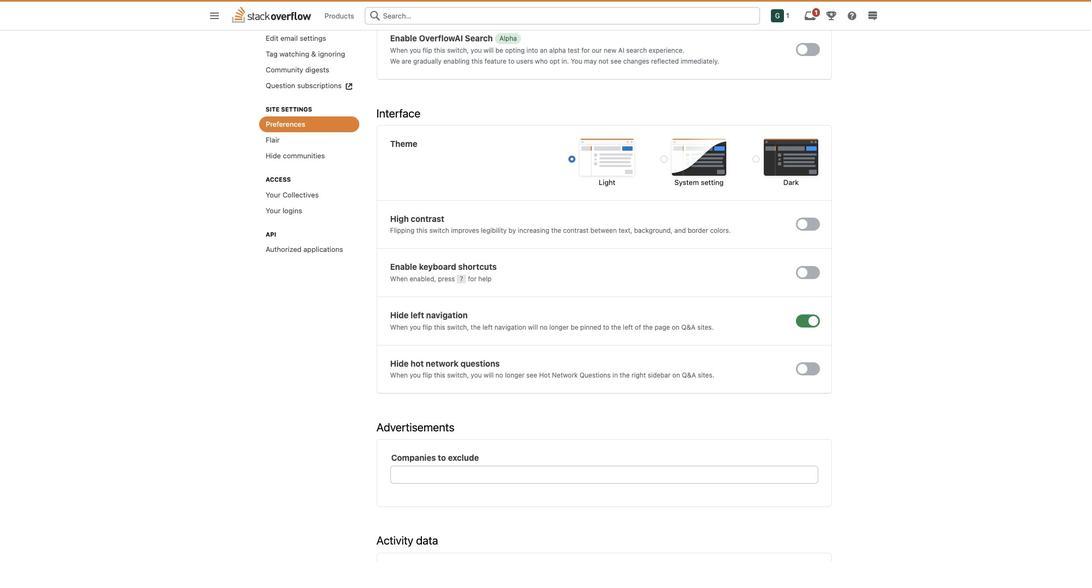 Task type: vqa. For each thing, say whether or not it's contained in the screenshot.
System setting option on the right top of page
yes



Task type: locate. For each thing, give the bounding box(es) containing it.
when inside the enable keyboard shortcuts when enabled, press ? for help
[[390, 275, 408, 283]]

the
[[552, 227, 562, 235], [471, 324, 481, 332], [612, 324, 622, 332], [643, 324, 653, 332], [620, 372, 630, 380]]

hide left navigation when you flip this switch, the left navigation will no longer be pinned to the left of the page on q&a sites.
[[390, 311, 714, 332]]

page
[[655, 324, 671, 332]]

flip up hot
[[423, 324, 433, 332]]

your down the access
[[266, 190, 281, 199]]

2 switch, from the top
[[447, 324, 469, 332]]

for
[[582, 46, 590, 55], [468, 275, 477, 283]]

left left of
[[623, 324, 634, 332]]

1 vertical spatial will
[[528, 324, 538, 332]]

edit email settings
[[266, 34, 326, 42]]

0 horizontal spatial to
[[438, 453, 446, 463]]

contrast
[[411, 214, 445, 224], [564, 227, 589, 235]]

switch,
[[447, 46, 469, 55], [447, 324, 469, 332], [447, 372, 469, 380]]

you down search
[[471, 46, 482, 55]]

background,
[[635, 227, 673, 235]]

hide inside 'hide left navigation when you flip this switch, the left navigation will no longer be pinned to the left of the page on q&a sites.'
[[390, 311, 409, 321]]

1 vertical spatial longer
[[505, 372, 525, 380]]

0 vertical spatial your
[[266, 190, 281, 199]]

this up network
[[434, 324, 446, 332]]

companies
[[392, 453, 436, 463]]

experience.
[[649, 46, 685, 55]]

flip up 'gradually'
[[423, 46, 433, 55]]

hide
[[266, 152, 281, 160], [390, 311, 409, 321], [390, 359, 409, 369]]

enable up are
[[390, 33, 417, 43]]

enable up 'enabled,'
[[390, 262, 417, 272]]

1 vertical spatial sites.
[[698, 372, 715, 380]]

1 vertical spatial flip
[[423, 324, 433, 332]]

network
[[426, 359, 459, 369]]

for right ?
[[468, 275, 477, 283]]

2 enable from the top
[[390, 262, 417, 272]]

no inside hide hot network questions when you flip this switch, you will no longer see hot network questions in the right sidebar on q&a sites.
[[496, 372, 504, 380]]

contrast left the between
[[564, 227, 589, 235]]

1 your from the top
[[266, 190, 281, 199]]

see left hot
[[527, 372, 538, 380]]

this left the feature
[[472, 57, 483, 65]]

preferences
[[266, 120, 306, 129]]

2 vertical spatial switch,
[[447, 372, 469, 380]]

hide for hot
[[390, 359, 409, 369]]

navigation up questions at the bottom
[[495, 324, 527, 332]]

1 vertical spatial no
[[496, 372, 504, 380]]

community digests
[[266, 65, 330, 74]]

border
[[688, 227, 709, 235]]

sites.
[[698, 324, 714, 332], [698, 372, 715, 380]]

1 flip from the top
[[423, 46, 433, 55]]

0 vertical spatial sites.
[[698, 324, 714, 332]]

switch, up network
[[447, 324, 469, 332]]

2 vertical spatial flip
[[423, 372, 433, 380]]

products link
[[318, 8, 361, 24]]

longer left pinned
[[550, 324, 569, 332]]

in.
[[562, 57, 569, 65]]

this left switch
[[417, 227, 428, 235]]

1 for first "1" link from the right
[[815, 9, 818, 16]]

setting
[[701, 178, 724, 187]]

be left pinned
[[571, 324, 579, 332]]

q&a right sidebar
[[682, 372, 697, 380]]

this inside high contrast flipping this switch improves legibility by increasing the contrast between text, background, and border colors.
[[417, 227, 428, 235]]

1 vertical spatial enable
[[390, 262, 417, 272]]

on right page
[[672, 324, 680, 332]]

left
[[411, 311, 424, 321], [483, 324, 493, 332], [623, 324, 634, 332]]

0 vertical spatial hide
[[266, 152, 281, 160]]

contrast up switch
[[411, 214, 445, 224]]

Dark radio
[[753, 156, 760, 163]]

enable
[[390, 33, 417, 43], [390, 262, 417, 272]]

right
[[632, 372, 646, 380]]

1 horizontal spatial to
[[509, 57, 515, 65]]

0 vertical spatial navigation
[[426, 311, 468, 321]]

hide for left
[[390, 311, 409, 321]]

increasing
[[518, 227, 550, 235]]

an
[[540, 46, 548, 55]]

sites. inside hide hot network questions when you flip this switch, you will no longer see hot network questions in the right sidebar on q&a sites.
[[698, 372, 715, 380]]

q&a
[[682, 324, 696, 332], [682, 372, 697, 380]]

light
[[599, 178, 616, 187]]

1 horizontal spatial longer
[[550, 324, 569, 332]]

sites. right sidebar
[[698, 372, 715, 380]]

1 vertical spatial hide
[[390, 311, 409, 321]]

email
[[266, 19, 285, 26]]

1 switch, from the top
[[447, 46, 469, 55]]

enable for enable overflowai search
[[390, 33, 417, 43]]

1 horizontal spatial no
[[540, 324, 548, 332]]

1 left the 'achievements' image
[[815, 9, 818, 16]]

no inside 'hide left navigation when you flip this switch, the left navigation will no longer be pinned to the left of the page on q&a sites.'
[[540, 324, 548, 332]]

navigation down the "press"
[[426, 311, 468, 321]]

enable overflowai search
[[390, 33, 493, 43]]

Companies to exclude text field
[[390, 466, 819, 485]]

Search text field
[[365, 7, 761, 25]]

0 horizontal spatial left
[[411, 311, 424, 321]]

0 horizontal spatial no
[[496, 372, 504, 380]]

switch, up enabling
[[447, 46, 469, 55]]

longer left hot
[[505, 372, 525, 380]]

1 vertical spatial your
[[266, 206, 281, 215]]

1 vertical spatial navigation
[[495, 324, 527, 332]]

sites. inside 'hide left navigation when you flip this switch, the left navigation will no longer be pinned to the left of the page on q&a sites.'
[[698, 324, 714, 332]]

hide inside hide hot network questions when you flip this switch, you will no longer see hot network questions in the right sidebar on q&a sites.
[[390, 359, 409, 369]]

0 vertical spatial enable
[[390, 33, 417, 43]]

to right pinned
[[604, 324, 610, 332]]

navigation
[[426, 311, 468, 321], [495, 324, 527, 332]]

sidebar
[[648, 372, 671, 380]]

1 horizontal spatial navigation
[[495, 324, 527, 332]]

hot
[[540, 372, 551, 380]]

be inside when you flip this switch, you will be opting into an alpha test for our new ai search experience. we are gradually enabling this feature to users who opt in. you may not see changes reflected immediately.
[[496, 46, 504, 55]]

see inside hide hot network questions when you flip this switch, you will no longer see hot network questions in the right sidebar on q&a sites.
[[527, 372, 538, 380]]

data
[[416, 535, 438, 548]]

0 vertical spatial q&a
[[682, 324, 696, 332]]

q&a right page
[[682, 324, 696, 332]]

high
[[390, 214, 409, 224]]

this down network
[[434, 372, 446, 380]]

will up the feature
[[484, 46, 494, 55]]

enable inside the enable keyboard shortcuts when enabled, press ? for help
[[390, 262, 417, 272]]

1 vertical spatial to
[[604, 324, 610, 332]]

reflected
[[652, 57, 679, 65]]

0 vertical spatial switch,
[[447, 46, 469, 55]]

0 horizontal spatial 1
[[787, 11, 790, 20]]

to
[[509, 57, 515, 65], [604, 324, 610, 332], [438, 453, 446, 463]]

0 vertical spatial be
[[496, 46, 504, 55]]

2 1 link from the left
[[800, 2, 822, 30]]

see down ai
[[611, 57, 622, 65]]

you
[[410, 46, 421, 55], [471, 46, 482, 55], [410, 324, 421, 332], [410, 372, 421, 380], [471, 372, 482, 380]]

network
[[552, 372, 578, 380]]

2 when from the top
[[390, 275, 408, 283]]

be up the feature
[[496, 46, 504, 55]]

no down questions at the bottom
[[496, 372, 504, 380]]

the inside hide hot network questions when you flip this switch, you will no longer see hot network questions in the right sidebar on q&a sites.
[[620, 372, 630, 380]]

sites. right page
[[698, 324, 714, 332]]

achievements image
[[827, 11, 837, 21]]

hide for communities
[[266, 152, 281, 160]]

4 when from the top
[[390, 372, 408, 380]]

left up questions at the bottom
[[483, 324, 493, 332]]

2 vertical spatial hide
[[390, 359, 409, 369]]

ignoring
[[318, 49, 345, 58]]

1 horizontal spatial be
[[571, 324, 579, 332]]

edit
[[266, 34, 279, 42]]

flair
[[266, 136, 280, 144]]

to left exclude
[[438, 453, 446, 463]]

settings up preferences
[[281, 106, 312, 113]]

1 horizontal spatial left
[[483, 324, 493, 332]]

see
[[611, 57, 622, 65], [527, 372, 538, 380]]

0 horizontal spatial for
[[468, 275, 477, 283]]

1 enable from the top
[[390, 33, 417, 43]]

flip
[[423, 46, 433, 55], [423, 324, 433, 332], [423, 372, 433, 380]]

your left logins
[[266, 206, 281, 215]]

for left our
[[582, 46, 590, 55]]

2 vertical spatial will
[[484, 372, 494, 380]]

this down the overflowai
[[434, 46, 446, 55]]

press
[[438, 275, 455, 283]]

0 vertical spatial on
[[672, 324, 680, 332]]

None checkbox
[[797, 363, 821, 376]]

2 your from the top
[[266, 206, 281, 215]]

1 vertical spatial see
[[527, 372, 538, 380]]

for inside when you flip this switch, you will be opting into an alpha test for our new ai search experience. we are gradually enabling this feature to users who opt in. you may not see changes reflected immediately.
[[582, 46, 590, 55]]

0 vertical spatial longer
[[550, 324, 569, 332]]

1 when from the top
[[390, 46, 408, 55]]

questions
[[580, 372, 611, 380]]

will
[[484, 46, 494, 55], [528, 324, 538, 332], [484, 372, 494, 380]]

the right increasing
[[552, 227, 562, 235]]

0 vertical spatial see
[[611, 57, 622, 65]]

None checkbox
[[797, 43, 821, 56], [797, 218, 821, 231], [797, 267, 821, 280], [797, 315, 821, 328], [797, 43, 821, 56], [797, 218, 821, 231], [797, 267, 821, 280], [797, 315, 821, 328]]

activity
[[377, 535, 414, 548]]

changes
[[624, 57, 650, 65]]

digests
[[305, 65, 330, 74]]

this inside hide hot network questions when you flip this switch, you will no longer see hot network questions in the right sidebar on q&a sites.
[[434, 372, 446, 380]]

2 horizontal spatial to
[[604, 324, 610, 332]]

3 when from the top
[[390, 324, 408, 332]]

1 vertical spatial settings
[[281, 106, 312, 113]]

on
[[672, 324, 680, 332], [673, 372, 681, 380]]

1 vertical spatial on
[[673, 372, 681, 380]]

switch, inside hide hot network questions when you flip this switch, you will no longer see hot network questions in the right sidebar on q&a sites.
[[447, 372, 469, 380]]

you
[[571, 57, 583, 65]]

see inside when you flip this switch, you will be opting into an alpha test for our new ai search experience. we are gradually enabling this feature to users who opt in. you may not see changes reflected immediately.
[[611, 57, 622, 65]]

the right in
[[620, 372, 630, 380]]

settings up &
[[300, 34, 326, 42]]

tag
[[266, 49, 278, 58]]

your collectives link
[[259, 187, 359, 203]]

enable for enable keyboard shortcuts when enabled, press ? for help
[[390, 262, 417, 272]]

0 horizontal spatial see
[[527, 372, 538, 380]]

1 horizontal spatial 1
[[815, 9, 818, 16]]

to down opting
[[509, 57, 515, 65]]

flip inside when you flip this switch, you will be opting into an alpha test for our new ai search experience. we are gradually enabling this feature to users who opt in. you may not see changes reflected immediately.
[[423, 46, 433, 55]]

your logins
[[266, 206, 302, 215]]

0 vertical spatial will
[[484, 46, 494, 55]]

when
[[390, 46, 408, 55], [390, 275, 408, 283], [390, 324, 408, 332], [390, 372, 408, 380]]

on right sidebar
[[673, 372, 681, 380]]

1 right greg robinson's user avatar
[[787, 11, 790, 20]]

0 vertical spatial flip
[[423, 46, 433, 55]]

3 switch, from the top
[[447, 372, 469, 380]]

flip inside hide hot network questions when you flip this switch, you will no longer see hot network questions in the right sidebar on q&a sites.
[[423, 372, 433, 380]]

0 vertical spatial for
[[582, 46, 590, 55]]

q&a inside 'hide left navigation when you flip this switch, the left navigation will no longer be pinned to the left of the page on q&a sites.'
[[682, 324, 696, 332]]

1 vertical spatial q&a
[[682, 372, 697, 380]]

companies to exclude
[[392, 453, 479, 463]]

1 vertical spatial be
[[571, 324, 579, 332]]

0 vertical spatial to
[[509, 57, 515, 65]]

gradually
[[414, 57, 442, 65]]

1 horizontal spatial for
[[582, 46, 590, 55]]

longer
[[550, 324, 569, 332], [505, 372, 525, 380]]

1 vertical spatial contrast
[[564, 227, 589, 235]]

0 vertical spatial no
[[540, 324, 548, 332]]

we
[[390, 57, 400, 65]]

for inside the enable keyboard shortcuts when enabled, press ? for help
[[468, 275, 477, 283]]

this inside 'hide left navigation when you flip this switch, the left navigation will no longer be pinned to the left of the page on q&a sites.'
[[434, 324, 446, 332]]

on inside hide hot network questions when you flip this switch, you will no longer see hot network questions in the right sidebar on q&a sites.
[[673, 372, 681, 380]]

3 flip from the top
[[423, 372, 433, 380]]

pinned
[[581, 324, 602, 332]]

1 vertical spatial switch,
[[447, 324, 469, 332]]

opt
[[550, 57, 560, 65]]

left down 'enabled,'
[[411, 311, 424, 321]]

edit email settings link
[[259, 30, 359, 46]]

0 horizontal spatial longer
[[505, 372, 525, 380]]

flip down hot
[[423, 372, 433, 380]]

1 horizontal spatial see
[[611, 57, 622, 65]]

1 link
[[765, 2, 800, 30], [800, 2, 822, 30]]

0 horizontal spatial be
[[496, 46, 504, 55]]

1 vertical spatial for
[[468, 275, 477, 283]]

products
[[325, 11, 354, 20]]

system
[[675, 178, 699, 187]]

new
[[604, 46, 617, 55]]

2 flip from the top
[[423, 324, 433, 332]]

switch, inside when you flip this switch, you will be opting into an alpha test for our new ai search experience. we are gradually enabling this feature to users who opt in. you may not see changes reflected immediately.
[[447, 46, 469, 55]]

community
[[266, 65, 304, 74]]

immediately.
[[681, 57, 720, 65]]

0 vertical spatial contrast
[[411, 214, 445, 224]]

switch, down network
[[447, 372, 469, 380]]

flip inside 'hide left navigation when you flip this switch, the left navigation will no longer be pinned to the left of the page on q&a sites.'
[[423, 324, 433, 332]]

q&a inside hide hot network questions when you flip this switch, you will no longer see hot network questions in the right sidebar on q&a sites.
[[682, 372, 697, 380]]

colors.
[[711, 227, 731, 235]]

will down questions at the bottom
[[484, 372, 494, 380]]

no up hide hot network questions when you flip this switch, you will no longer see hot network questions in the right sidebar on q&a sites.
[[540, 324, 548, 332]]

will up hide hot network questions when you flip this switch, you will no longer see hot network questions in the right sidebar on q&a sites.
[[528, 324, 538, 332]]

you up hot
[[410, 324, 421, 332]]

hide communities
[[266, 152, 325, 160]]

when inside when you flip this switch, you will be opting into an alpha test for our new ai search experience. we are gradually enabling this feature to users who opt in. you may not see changes reflected immediately.
[[390, 46, 408, 55]]

None search field
[[361, 7, 765, 25]]

question subscriptions link
[[259, 78, 359, 94]]



Task type: describe. For each thing, give the bounding box(es) containing it.
site settings
[[266, 106, 312, 113]]

collectives
[[283, 190, 319, 199]]

0 horizontal spatial contrast
[[411, 214, 445, 224]]

help center and other resources image
[[848, 11, 858, 21]]

ai
[[619, 46, 625, 55]]

authorized applications link
[[259, 242, 359, 258]]

questions
[[461, 359, 500, 369]]

2 vertical spatial to
[[438, 453, 446, 463]]

will inside 'hide left navigation when you flip this switch, the left navigation will no longer be pinned to the left of the page on q&a sites.'
[[528, 324, 538, 332]]

settings
[[287, 19, 318, 26]]

when you flip this switch, you will be opting into an alpha test for our new ai search experience. we are gradually enabling this feature to users who opt in. you may not see changes reflected immediately.
[[390, 46, 720, 65]]

question
[[266, 81, 296, 90]]

you down hot
[[410, 372, 421, 380]]

enable keyboard shortcuts when enabled, press ? for help
[[390, 262, 497, 283]]

search
[[465, 33, 493, 43]]

&
[[311, 49, 316, 58]]

overflowai
[[419, 33, 463, 43]]

1 1 link from the left
[[765, 2, 800, 30]]

1 menu bar
[[765, 2, 884, 30]]

email settings
[[266, 19, 318, 26]]

hide communities link
[[259, 148, 359, 164]]

help
[[479, 275, 492, 283]]

greg robinson's user avatar image
[[771, 9, 785, 22]]

site
[[266, 106, 280, 113]]

into
[[527, 46, 539, 55]]

opting
[[505, 46, 525, 55]]

flair link
[[259, 132, 359, 148]]

communities
[[283, 152, 325, 160]]

site switcher image
[[869, 11, 878, 21]]

1 horizontal spatial contrast
[[564, 227, 589, 235]]

2 horizontal spatial left
[[623, 324, 634, 332]]

System setting radio
[[661, 156, 668, 163]]

labs
[[377, 1, 401, 14]]

enabling
[[444, 57, 470, 65]]

by
[[509, 227, 516, 235]]

your collectives
[[266, 190, 319, 199]]

search
[[627, 46, 647, 55]]

switch, inside 'hide left navigation when you flip this switch, the left navigation will no longer be pinned to the left of the page on q&a sites.'
[[447, 324, 469, 332]]

longer inside hide hot network questions when you flip this switch, you will no longer see hot network questions in the right sidebar on q&a sites.
[[505, 372, 525, 380]]

switch
[[430, 227, 450, 235]]

authorized applications
[[266, 245, 343, 254]]

you down questions at the bottom
[[471, 372, 482, 380]]

between
[[591, 227, 617, 235]]

question subscriptions
[[266, 81, 342, 90]]

exclude
[[448, 453, 479, 463]]

Light radio
[[569, 156, 576, 163]]

applications
[[304, 245, 343, 254]]

our
[[592, 46, 602, 55]]

you inside 'hide left navigation when you flip this switch, the left navigation will no longer be pinned to the left of the page on q&a sites.'
[[410, 324, 421, 332]]

and
[[675, 227, 686, 235]]

hide hot network questions when you flip this switch, you will no longer see hot network questions in the right sidebar on q&a sites.
[[390, 359, 715, 380]]

the inside high contrast flipping this switch improves legibility by increasing the contrast between text, background, and border colors.
[[552, 227, 562, 235]]

tag watching & ignoring link
[[259, 46, 359, 62]]

when inside 'hide left navigation when you flip this switch, the left navigation will no longer be pinned to the left of the page on q&a sites.'
[[390, 324, 408, 332]]

you up are
[[410, 46, 421, 55]]

to inside 'hide left navigation when you flip this switch, the left navigation will no longer be pinned to the left of the page on q&a sites.'
[[604, 324, 610, 332]]

to inside when you flip this switch, you will be opting into an alpha test for our new ai search experience. we are gradually enabling this feature to users who opt in. you may not see changes reflected immediately.
[[509, 57, 515, 65]]

feature
[[485, 57, 507, 65]]

when inside hide hot network questions when you flip this switch, you will no longer see hot network questions in the right sidebar on q&a sites.
[[390, 372, 408, 380]]

text,
[[619, 227, 633, 235]]

access
[[266, 176, 291, 183]]

the left of
[[612, 324, 622, 332]]

hot
[[411, 359, 424, 369]]

community digests link
[[259, 62, 359, 78]]

the right of
[[643, 324, 653, 332]]

on inside 'hide left navigation when you flip this switch, the left navigation will no longer be pinned to the left of the page on q&a sites.'
[[672, 324, 680, 332]]

api
[[266, 231, 276, 238]]

legibility
[[481, 227, 507, 235]]

tag watching & ignoring
[[266, 49, 345, 58]]

email
[[281, 34, 298, 42]]

will inside when you flip this switch, you will be opting into an alpha test for our new ai search experience. we are gradually enabling this feature to users who opt in. you may not see changes reflected immediately.
[[484, 46, 494, 55]]

0 vertical spatial settings
[[300, 34, 326, 42]]

1 for second "1" link from right
[[787, 11, 790, 20]]

theme
[[390, 139, 418, 149]]

who
[[535, 57, 548, 65]]

high contrast flipping this switch improves legibility by increasing the contrast between text, background, and border colors.
[[390, 214, 731, 235]]

subscriptions
[[297, 81, 342, 90]]

not
[[599, 57, 609, 65]]

of
[[635, 324, 642, 332]]

preferences link
[[259, 117, 359, 132]]

dark
[[784, 178, 799, 187]]

shortcuts
[[459, 262, 497, 272]]

your for your logins
[[266, 206, 281, 215]]

your logins link
[[259, 203, 359, 219]]

your for your collectives
[[266, 190, 281, 199]]

in
[[613, 372, 618, 380]]

longer inside 'hide left navigation when you flip this switch, the left navigation will no longer be pinned to the left of the page on q&a sites.'
[[550, 324, 569, 332]]

advertisements
[[377, 421, 455, 434]]

the up questions at the bottom
[[471, 324, 481, 332]]

may
[[585, 57, 597, 65]]

be inside 'hide left navigation when you flip this switch, the left navigation will no longer be pinned to the left of the page on q&a sites.'
[[571, 324, 579, 332]]

authorized
[[266, 245, 302, 254]]

0 horizontal spatial navigation
[[426, 311, 468, 321]]

logins
[[283, 206, 302, 215]]

interface
[[377, 107, 421, 120]]

flipping
[[390, 227, 415, 235]]

alpha
[[550, 46, 566, 55]]

users
[[517, 57, 534, 65]]

will inside hide hot network questions when you flip this switch, you will no longer see hot network questions in the right sidebar on q&a sites.
[[484, 372, 494, 380]]

alpha
[[500, 35, 517, 43]]

?
[[460, 276, 464, 283]]

watching
[[280, 49, 310, 58]]

system setting
[[675, 178, 724, 187]]



